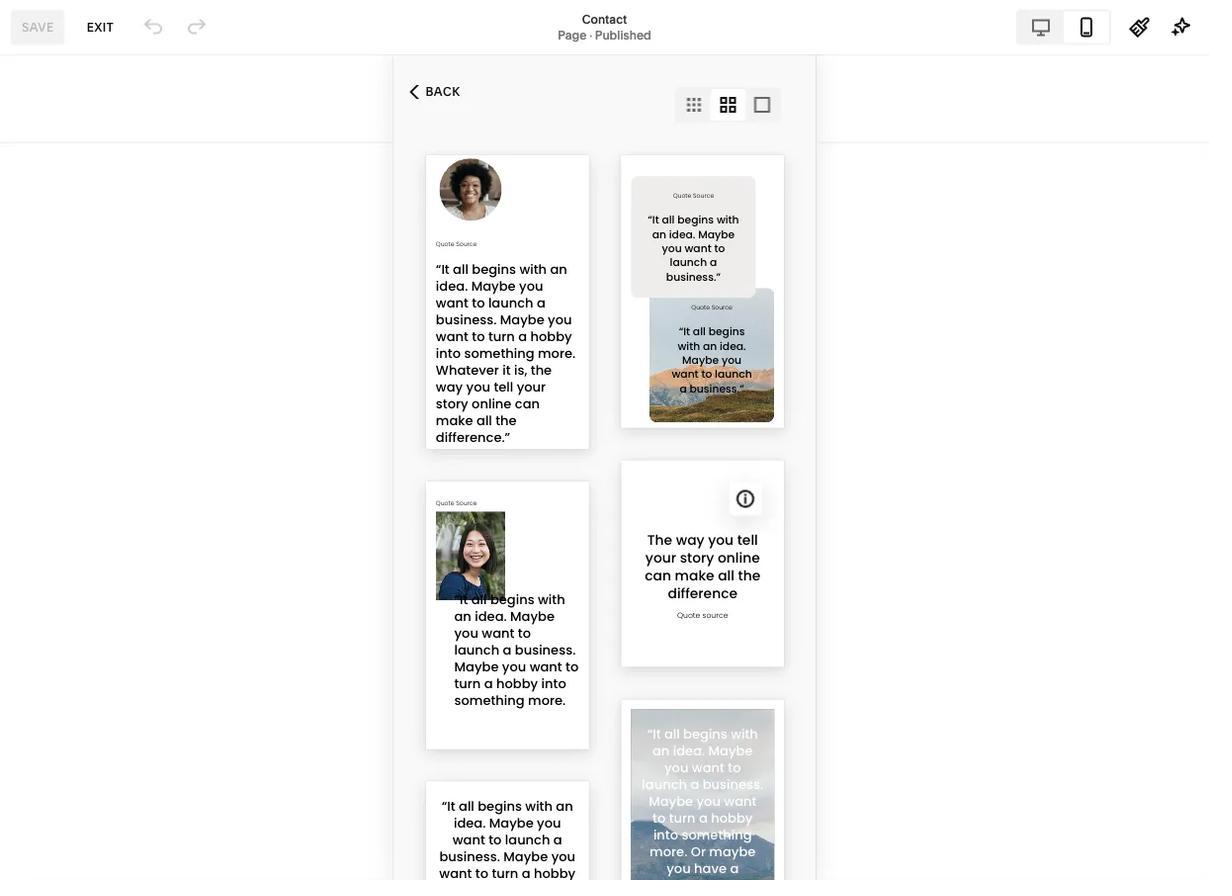 Task type: describe. For each thing, give the bounding box(es) containing it.
contact page · published
[[558, 12, 652, 42]]

contact
[[582, 12, 627, 26]]

·
[[590, 28, 593, 42]]

exit button
[[76, 9, 125, 45]]

website link
[[33, 122, 220, 145]]



Task type: locate. For each thing, give the bounding box(es) containing it.
website
[[33, 123, 94, 142]]

tab list
[[1019, 11, 1110, 43]]

published
[[595, 28, 652, 42]]

save
[[22, 20, 54, 34]]

exit
[[87, 20, 114, 34]]

save button
[[11, 9, 65, 45]]

page
[[558, 28, 587, 42]]



Task type: vqa. For each thing, say whether or not it's contained in the screenshot.
·
yes



